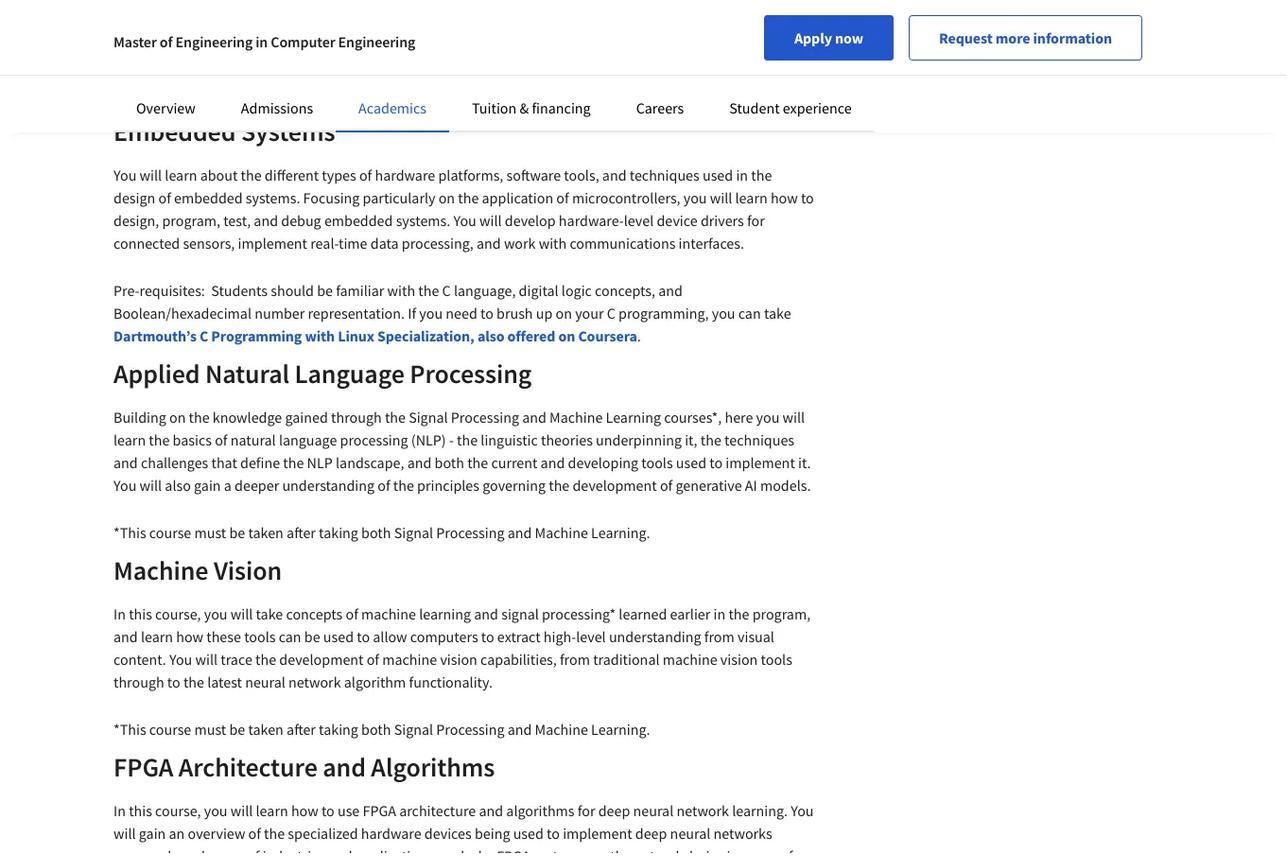 Task type: describe. For each thing, give the bounding box(es) containing it.
be up architecture
[[229, 720, 245, 739]]

2 *this course must be taken after taking both signal processing and machine learning. from the top
[[114, 720, 650, 739]]

platforms,
[[438, 166, 504, 185]]

and right test,
[[254, 211, 278, 230]]

the up landscape,
[[385, 408, 406, 427]]

signal up "viewpoint."
[[613, 62, 650, 80]]

language,
[[454, 281, 516, 300]]

and inside pre-requisites:  students should be familiar with the c language, digital logic concepts, and boolean/hexadecimal number representation. if you need to brush up on your c programming, you can take dartmouth's c programming with linux specialization, also offered on coursera .
[[659, 281, 683, 300]]

gain inside the in this course, you will learn how to use fpga architecture and algorithms for deep neural network learning. you will gain an overview of the specialized hardware devices being used to implement deep neural networks across a broad range of industries and applications, and why fpga systems are the natural choice in many
[[139, 824, 166, 843]]

techniques inside the building on the knowledge gained through the signal processing and machine learning courses*, here you will learn the basics of natural language processing (nlp) - the linguistic theories underpinning it, the techniques and challenges that define the nlp landscape, and both the current and developing tools used to implement it. you will also gain a deeper understanding of the principles governing the development of generative ai models.
[[725, 431, 795, 449]]

1 engineering from the left
[[176, 32, 253, 51]]

analyze,
[[270, 16, 321, 35]]

1 horizontal spatial embedded
[[324, 211, 393, 230]]

learn left about
[[165, 166, 197, 185]]

governing
[[483, 476, 546, 495]]

on inside you will learn about the different types of hardware platforms, software tools, and techniques used in the design of embedded systems. focusing particularly on the application of microcontrollers, you will learn how to design, program, test, and debug embedded systems. you will develop hardware-level device drivers for connected sensors, implement real-time data processing, and work with communications interfaces.
[[439, 188, 455, 207]]

programming,
[[619, 304, 709, 323]]

and down (nlp) on the left of the page
[[407, 453, 432, 472]]

of left generative
[[660, 476, 673, 495]]

processing*
[[542, 605, 616, 624]]

apply
[[795, 28, 832, 47]]

and down noise
[[342, 62, 366, 80]]

1 vertical spatial both
[[362, 523, 391, 542]]

you up 'design'
[[114, 166, 137, 185]]

0 horizontal spatial embedded
[[174, 188, 243, 207]]

through inside the building on the knowledge gained through the signal processing and machine learning courses*, here you will learn the basics of natural language processing (nlp) - the linguistic theories underpinning it, the techniques and challenges that define the nlp landscape, and both the current and developing tools used to implement it. you will also gain a deeper understanding of the principles governing the development of generative ai models.
[[331, 408, 382, 427]]

to inside the building on the knowledge gained through the signal processing and machine learning courses*, here you will learn the basics of natural language processing (nlp) - the linguistic theories underpinning it, the techniques and challenges that define the nlp landscape, and both the current and developing tools used to implement it. you will also gain a deeper understanding of the principles governing the development of generative ai models.
[[710, 453, 723, 472]]

processing down specialization,
[[410, 357, 532, 390]]

you right the if
[[419, 304, 443, 323]]

careers
[[636, 98, 684, 117]]

challenges
[[141, 453, 208, 472]]

and left work
[[477, 234, 501, 253]]

used inside the in this course, you will learn how to use fpga architecture and algorithms for deep neural network learning. you will gain an overview of the specialized hardware devices being used to implement deep neural networks across a broad range of industries and applications, and why fpga systems are the natural choice in many
[[513, 824, 544, 843]]

hardware inside the in this course, you will learn how to use fpga architecture and algorithms for deep neural network learning. you will gain an overview of the specialized hardware devices being used to implement deep neural networks across a broad range of industries and applications, and why fpga systems are the natural choice in many
[[361, 824, 422, 843]]

the up industries
[[264, 824, 285, 843]]

sensors,
[[183, 234, 235, 253]]

2 vision from the left
[[721, 650, 758, 669]]

student experience link
[[730, 98, 852, 117]]

theories inside "the mathematical theories that underpin the discipline of signal processing are presented and used in applied settings, allowing you to analyze, optimize, and adjust a wide range of data and signals. you will learn topics such as sampling, signal filtering, noise reduction, data compression, the discrete fourier transform (and fast fourier transform), fourier analysis, and feature extraction. modeling a random signal as a stochastic process is used to investigate the analysis and processing of signals from a statistical viewpoint."
[[231, 0, 283, 12]]

and right current on the bottom left
[[541, 453, 565, 472]]

more
[[996, 28, 1031, 47]]

learn inside in this course, you will take concepts of machine learning and signal processing* learned earlier in the program, and learn how these tools can be used to allow computers to extract high-level understanding from visual content. you will trace the development of machine vision capabilities, from traditional machine vision tools through to the latest neural network algorithm functionality.
[[141, 627, 173, 646]]

the up basics
[[189, 408, 210, 427]]

a inside the building on the knowledge gained through the signal processing and machine learning courses*, here you will learn the basics of natural language processing (nlp) - the linguistic theories underpinning it, the techniques and challenges that define the nlp landscape, and both the current and developing tools used to implement it. you will also gain a deeper understanding of the principles governing the development of generative ai models.
[[224, 476, 232, 495]]

the down platforms,
[[458, 188, 479, 207]]

of left industries
[[247, 847, 260, 854]]

hardware inside you will learn about the different types of hardware platforms, software tools, and techniques used in the design of embedded systems. focusing particularly on the application of microcontrollers, you will learn how to design, program, test, and debug embedded systems. you will develop hardware-level device drivers for connected sensors, implement real-time data processing, and work with communications interfaces.
[[375, 166, 435, 185]]

architecture
[[399, 801, 476, 820]]

level inside in this course, you will take concepts of machine learning and signal processing* learned earlier in the program, and learn how these tools can be used to allow computers to extract high-level understanding from visual content. you will trace the development of machine vision capabilities, from traditional machine vision tools through to the latest neural network algorithm functionality.
[[576, 627, 606, 646]]

optimize,
[[324, 16, 383, 35]]

take inside in this course, you will take concepts of machine learning and signal processing* learned earlier in the program, and learn how these tools can be used to allow computers to extract high-level understanding from visual content. you will trace the development of machine vision capabilities, from traditional machine vision tools through to the latest neural network algorithm functionality.
[[256, 605, 283, 624]]

processing inside the building on the knowledge gained through the signal processing and machine learning courses*, here you will learn the basics of natural language processing (nlp) - the linguistic theories underpinning it, the techniques and challenges that define the nlp landscape, and both the current and developing tools used to implement it. you will also gain a deeper understanding of the principles governing the development of generative ai models.
[[340, 431, 408, 449]]

pre-
[[114, 281, 140, 300]]

1 vertical spatial fpga
[[363, 801, 396, 820]]

request
[[940, 28, 993, 47]]

implement inside you will learn about the different types of hardware platforms, software tools, and techniques used in the design of embedded systems. focusing particularly on the application of microcontrollers, you will learn how to design, program, test, and debug embedded systems. you will develop hardware-level device drivers for connected sensors, implement real-time data processing, and work with communications interfaces.
[[238, 234, 308, 253]]

to left latest
[[167, 673, 180, 692]]

2 vertical spatial from
[[560, 650, 590, 669]]

request more information
[[940, 28, 1113, 47]]

course, for gain
[[155, 801, 201, 820]]

and up the content.
[[114, 627, 138, 646]]

program, inside in this course, you will take concepts of machine learning and signal processing* learned earlier in the program, and learn how these tools can be used to allow computers to extract high-level understanding from visual content. you will trace the development of machine vision capabilities, from traditional machine vision tools through to the latest neural network algorithm functionality.
[[753, 605, 811, 624]]

2 must from the top
[[194, 720, 226, 739]]

models.
[[761, 476, 811, 495]]

0 vertical spatial fpga
[[114, 751, 173, 784]]

data inside you will learn about the different types of hardware platforms, software tools, and techniques used in the design of embedded systems. focusing particularly on the application of microcontrollers, you will learn how to design, program, test, and debug embedded systems. you will develop hardware-level device drivers for connected sensors, implement real-time data processing, and work with communications interfaces.
[[371, 234, 399, 253]]

processing down functionality.
[[436, 720, 505, 739]]

building
[[114, 408, 166, 427]]

fast
[[773, 39, 796, 58]]

and up transform
[[682, 0, 706, 12]]

implement inside the in this course, you will learn how to use fpga architecture and algorithms for deep neural network learning. you will gain an overview of the specialized hardware devices being used to implement deep neural networks across a broad range of industries and applications, and why fpga systems are the natural choice in many
[[563, 824, 633, 843]]

1 vertical spatial with
[[388, 281, 416, 300]]

that inside "the mathematical theories that underpin the discipline of signal processing are presented and used in applied settings, allowing you to analyze, optimize, and adjust a wide range of data and signals. you will learn topics such as sampling, signal filtering, noise reduction, data compression, the discrete fourier transform (and fast fourier transform), fourier analysis, and feature extraction. modeling a random signal as a stochastic process is used to investigate the analysis and processing of signals from a statistical viewpoint."
[[286, 0, 312, 12]]

take inside pre-requisites:  students should be familiar with the c language, digital logic concepts, and boolean/hexadecimal number representation. if you need to brush up on your c programming, you can take dartmouth's c programming with linux specialization, also offered on coursera .
[[764, 304, 792, 323]]

tuition & financing
[[472, 98, 591, 117]]

modeling
[[488, 62, 546, 80]]

the up random
[[550, 39, 570, 58]]

a up statistical
[[549, 62, 557, 80]]

techniques inside you will learn about the different types of hardware platforms, software tools, and techniques used in the design of embedded systems. focusing particularly on the application of microcontrollers, you will learn how to design, program, test, and debug embedded systems. you will develop hardware-level device drivers for connected sensors, implement real-time data processing, and work with communications interfaces.
[[630, 166, 700, 185]]

signal inside the building on the knowledge gained through the signal processing and machine learning courses*, here you will learn the basics of natural language processing (nlp) - the linguistic theories underpinning it, the techniques and challenges that define the nlp landscape, and both the current and developing tools used to implement it. you will also gain a deeper understanding of the principles governing the development of generative ai models.
[[409, 408, 448, 427]]

gained
[[285, 408, 328, 427]]

will down 'challenges'
[[140, 476, 162, 495]]

network inside in this course, you will take concepts of machine learning and signal processing* learned earlier in the program, and learn how these tools can be used to allow computers to extract high-level understanding from visual content. you will trace the development of machine vision capabilities, from traditional machine vision tools through to the latest neural network algorithm functionality.
[[289, 673, 341, 692]]

signals
[[427, 84, 471, 103]]

2 vertical spatial signal
[[394, 720, 433, 739]]

both inside the building on the knowledge gained through the signal processing and machine learning courses*, here you will learn the basics of natural language processing (nlp) - the linguistic theories underpinning it, the techniques and challenges that define the nlp landscape, and both the current and developing tools used to implement it. you will also gain a deeper understanding of the principles governing the development of generative ai models.
[[435, 453, 464, 472]]

experience
[[783, 98, 852, 117]]

reduction,
[[362, 39, 427, 58]]

sampling,
[[163, 39, 225, 58]]

will up 'design'
[[140, 166, 162, 185]]

used inside in this course, you will take concepts of machine learning and signal processing* learned earlier in the program, and learn how these tools can be used to allow computers to extract high-level understanding from visual content. you will trace the development of machine vision capabilities, from traditional machine vision tools through to the latest neural network algorithm functionality.
[[323, 627, 354, 646]]

2 engineering from the left
[[338, 32, 416, 51]]

of up algorithm
[[367, 650, 379, 669]]

on down your
[[559, 326, 576, 345]]

1 vertical spatial as
[[653, 62, 667, 80]]

1 vertical spatial neural
[[633, 801, 674, 820]]

to left analyze,
[[253, 16, 267, 35]]

gain inside the building on the knowledge gained through the signal processing and machine learning courses*, here you will learn the basics of natural language processing (nlp) - the linguistic theories underpinning it, the techniques and challenges that define the nlp landscape, and both the current and developing tools used to implement it. you will also gain a deeper understanding of the principles governing the development of generative ai models.
[[194, 476, 221, 495]]

the left latest
[[183, 673, 204, 692]]

natural inside the building on the knowledge gained through the signal processing and machine learning courses*, here you will learn the basics of natural language processing (nlp) - the linguistic theories underpinning it, the techniques and challenges that define the nlp landscape, and both the current and developing tools used to implement it. you will also gain a deeper understanding of the principles governing the development of generative ai models.
[[231, 431, 276, 449]]

are inside "the mathematical theories that underpin the discipline of signal processing are presented and used in applied settings, allowing you to analyze, optimize, and adjust a wide range of data and signals. you will learn topics such as sampling, signal filtering, noise reduction, data compression, the discrete fourier transform (and fast fourier transform), fourier analysis, and feature extraction. modeling a random signal as a stochastic process is used to investigate the analysis and processing of signals from a statistical viewpoint."
[[591, 0, 612, 12]]

the right "it,"
[[701, 431, 722, 449]]

2 vertical spatial fpga
[[497, 847, 530, 854]]

architecture
[[179, 751, 318, 784]]

the down the student
[[751, 166, 772, 185]]

transform),
[[162, 62, 233, 80]]

learning
[[419, 605, 471, 624]]

traditional
[[593, 650, 660, 669]]

course, for how
[[155, 605, 201, 624]]

1 vertical spatial processing
[[340, 84, 408, 103]]

learn inside "the mathematical theories that underpin the discipline of signal processing are presented and used in applied settings, allowing you to analyze, optimize, and adjust a wide range of data and signals. you will learn topics such as sampling, signal filtering, noise reduction, data compression, the discrete fourier transform (and fast fourier transform), fourier analysis, and feature extraction. modeling a random signal as a stochastic process is used to investigate the analysis and processing of signals from a statistical viewpoint."
[[715, 16, 747, 35]]

1 horizontal spatial systems.
[[396, 211, 451, 230]]

and down devices
[[440, 847, 465, 854]]

the up 'challenges'
[[149, 431, 170, 449]]

functionality.
[[409, 673, 493, 692]]

natural
[[205, 357, 290, 390]]

will down application
[[480, 211, 502, 230]]

of right "overview"
[[248, 824, 261, 843]]

time
[[339, 234, 368, 253]]

the right about
[[241, 166, 262, 185]]

machine up allow
[[361, 605, 416, 624]]

of down tools,
[[557, 188, 569, 207]]

the left analysis on the top left
[[235, 84, 256, 103]]

and down specialized
[[328, 847, 353, 854]]

settings,
[[114, 16, 167, 35]]

machine down "capabilities,"
[[535, 720, 588, 739]]

and down "capabilities,"
[[508, 720, 532, 739]]

2 taken from the top
[[248, 720, 284, 739]]

of right master on the top left of the page
[[160, 32, 173, 51]]

you inside in this course, you will take concepts of machine learning and signal processing* learned earlier in the program, and learn how these tools can be used to allow computers to extract high-level understanding from visual content. you will trace the development of machine vision capabilities, from traditional machine vision tools through to the latest neural network algorithm functionality.
[[169, 650, 192, 669]]

1 vertical spatial from
[[705, 627, 735, 646]]

and up discrete
[[586, 16, 610, 35]]

and up microcontrollers, at the top of the page
[[603, 166, 627, 185]]

generative
[[676, 476, 742, 495]]

the down landscape,
[[393, 476, 414, 495]]

device
[[657, 211, 698, 230]]

1 horizontal spatial deep
[[636, 824, 667, 843]]

1 vertical spatial signal
[[394, 523, 433, 542]]

used up transform
[[709, 0, 739, 12]]

overview
[[188, 824, 245, 843]]

master of engineering in computer engineering
[[114, 32, 416, 51]]

compression,
[[462, 39, 547, 58]]

you inside the in this course, you will learn how to use fpga architecture and algorithms for deep neural network learning. you will gain an overview of the specialized hardware devices being used to implement deep neural networks across a broad range of industries and applications, and why fpga systems are the natural choice in many
[[204, 801, 228, 820]]

program, inside you will learn about the different types of hardware platforms, software tools, and techniques used in the design of embedded systems. focusing particularly on the application of microcontrollers, you will learn how to design, program, test, and debug embedded systems. you will develop hardware-level device drivers for connected sensors, implement real-time data processing, and work with communications interfaces.
[[162, 211, 220, 230]]

topics
[[750, 16, 789, 35]]

and down 'analysis,'
[[313, 84, 337, 103]]

to inside you will learn about the different types of hardware platforms, software tools, and techniques used in the design of embedded systems. focusing particularly on the application of microcontrollers, you will learn how to design, program, test, and debug embedded systems. you will develop hardware-level device drivers for connected sensors, implement real-time data processing, and work with communications interfaces.
[[801, 188, 814, 207]]

about
[[200, 166, 238, 185]]

and up use
[[323, 751, 366, 784]]

1 taken from the top
[[248, 523, 284, 542]]

0 vertical spatial deep
[[599, 801, 630, 820]]

need
[[446, 304, 478, 323]]

signal up wide
[[480, 0, 517, 12]]

signal inside in this course, you will take concepts of machine learning and signal processing* learned earlier in the program, and learn how these tools can be used to allow computers to extract high-level understanding from visual content. you will trace the development of machine vision capabilities, from traditional machine vision tools through to the latest neural network algorithm functionality.
[[502, 605, 539, 624]]

transform
[[675, 39, 738, 58]]

microcontrollers,
[[572, 188, 681, 207]]

of right concepts
[[346, 605, 358, 624]]

tools inside the building on the knowledge gained through the signal processing and machine learning courses*, here you will learn the basics of natural language processing (nlp) - the linguistic theories underpinning it, the techniques and challenges that define the nlp landscape, and both the current and developing tools used to implement it. you will also gain a deeper understanding of the principles governing the development of generative ai models.
[[642, 453, 673, 472]]

the left nlp
[[283, 453, 304, 472]]

academics link
[[359, 98, 427, 117]]

signal left "filtering,"
[[228, 39, 266, 58]]

will up "overview"
[[231, 801, 253, 820]]

in inside "the mathematical theories that underpin the discipline of signal processing are presented and used in applied settings, allowing you to analyze, optimize, and adjust a wide range of data and signals. you will learn topics such as sampling, signal filtering, noise reduction, data compression, the discrete fourier transform (and fast fourier transform), fourier analysis, and feature extraction. modeling a random signal as a stochastic process is used to investigate the analysis and processing of signals from a statistical viewpoint."
[[742, 0, 754, 12]]

learn inside the in this course, you will learn how to use fpga architecture and algorithms for deep neural network learning. you will gain an overview of the specialized hardware devices being used to implement deep neural networks across a broad range of industries and applications, and why fpga systems are the natural choice in many
[[256, 801, 288, 820]]

different
[[265, 166, 319, 185]]

presented
[[615, 0, 679, 12]]

2 horizontal spatial fourier
[[627, 39, 672, 58]]

brush
[[497, 304, 533, 323]]

systems
[[533, 847, 584, 854]]

courses*,
[[664, 408, 722, 427]]

1 course from the top
[[149, 523, 191, 542]]

-
[[449, 431, 454, 449]]

you right the programming,
[[712, 304, 736, 323]]

neural inside in this course, you will take concepts of machine learning and signal processing* learned earlier in the program, and learn how these tools can be used to allow computers to extract high-level understanding from visual content. you will trace the development of machine vision capabilities, from traditional machine vision tools through to the latest neural network algorithm functionality.
[[245, 673, 286, 692]]

through inside in this course, you will take concepts of machine learning and signal processing* learned earlier in the program, and learn how these tools can be used to allow computers to extract high-level understanding from visual content. you will trace the development of machine vision capabilities, from traditional machine vision tools through to the latest neural network algorithm functionality.
[[114, 673, 164, 692]]

trace
[[221, 650, 252, 669]]

tuition & financing link
[[472, 98, 591, 117]]

a left stochastic
[[670, 62, 678, 80]]

in inside the in this course, you will learn how to use fpga architecture and algorithms for deep neural network learning. you will gain an overview of the specialized hardware devices being used to implement deep neural networks across a broad range of industries and applications, and why fpga systems are the natural choice in many
[[727, 847, 739, 854]]

0 horizontal spatial systems.
[[246, 188, 300, 207]]

embedded
[[114, 115, 236, 148]]

learn inside the building on the knowledge gained through the signal processing and machine learning courses*, here you will learn the basics of natural language processing (nlp) - the linguistic theories underpinning it, the techniques and challenges that define the nlp landscape, and both the current and developing tools used to implement it. you will also gain a deeper understanding of the principles governing the development of generative ai models.
[[114, 431, 146, 449]]

to up embedded
[[147, 84, 160, 103]]

to left use
[[322, 801, 335, 820]]

a left &
[[507, 84, 515, 103]]

1 after from the top
[[287, 523, 316, 542]]

applied natural language processing
[[114, 357, 532, 390]]

implement inside the building on the knowledge gained through the signal processing and machine learning courses*, here you will learn the basics of natural language processing (nlp) - the linguistic theories underpinning it, the techniques and challenges that define the nlp landscape, and both the current and developing tools used to implement it. you will also gain a deeper understanding of the principles governing the development of generative ai models.
[[726, 453, 796, 472]]

0 horizontal spatial fourier
[[114, 62, 159, 80]]

linguistic
[[481, 431, 538, 449]]

number
[[255, 304, 305, 323]]

0 horizontal spatial tools
[[244, 627, 276, 646]]

range inside "the mathematical theories that underpin the discipline of signal processing are presented and used in applied settings, allowing you to analyze, optimize, and adjust a wide range of data and signals. you will learn topics such as sampling, signal filtering, noise reduction, data compression, the discrete fourier transform (and fast fourier transform), fourier analysis, and feature extraction. modeling a random signal as a stochastic process is used to investigate the analysis and processing of signals from a statistical viewpoint."
[[500, 16, 536, 35]]

overview
[[136, 98, 196, 117]]

(and
[[741, 39, 770, 58]]

1 learning. from the top
[[591, 523, 650, 542]]

underpin
[[315, 0, 373, 12]]

used down 'such'
[[114, 84, 144, 103]]

1 horizontal spatial fourier
[[236, 62, 281, 80]]

will up across
[[114, 824, 136, 843]]

2 vertical spatial neural
[[670, 824, 711, 843]]

in this course, you will take concepts of machine learning and signal processing* learned earlier in the program, and learn how these tools can be used to allow computers to extract high-level understanding from visual content. you will trace the development of machine vision capabilities, from traditional machine vision tools through to the latest neural network algorithm functionality.
[[114, 605, 811, 692]]

of right basics
[[215, 431, 228, 449]]

of right types
[[359, 166, 372, 185]]

networks
[[714, 824, 773, 843]]

the up optimize,
[[376, 0, 397, 12]]

if
[[408, 304, 416, 323]]

is
[[799, 62, 809, 80]]

you inside the building on the knowledge gained through the signal processing and machine learning courses*, here you will learn the basics of natural language processing (nlp) - the linguistic theories underpinning it, the techniques and challenges that define the nlp landscape, and both the current and developing tools used to implement it. you will also gain a deeper understanding of the principles governing the development of generative ai models.
[[114, 476, 137, 495]]

test,
[[223, 211, 251, 230]]

2 learning. from the top
[[591, 720, 650, 739]]

extraction.
[[417, 62, 485, 80]]

and down building on the top left of the page
[[114, 453, 138, 472]]

in for in this course, you will take concepts of machine learning and signal processing* learned earlier in the program, and learn how these tools can be used to allow computers to extract high-level understanding from visual content. you will trace the development of machine vision capabilities, from traditional machine vision tools through to the latest neural network algorithm functionality.
[[114, 605, 126, 624]]

and down governing
[[508, 523, 532, 542]]

1 *this course must be taken after taking both signal processing and machine learning. from the top
[[114, 523, 650, 542]]

in left "filtering,"
[[256, 32, 268, 51]]

0 vertical spatial processing
[[520, 0, 588, 12]]

you up 'processing,'
[[454, 211, 477, 230]]

industries
[[263, 847, 325, 854]]

a left wide
[[456, 16, 463, 35]]

allowing
[[170, 16, 224, 35]]

the up visual
[[729, 605, 750, 624]]

understanding inside the building on the knowledge gained through the signal processing and machine learning courses*, here you will learn the basics of natural language processing (nlp) - the linguistic theories underpinning it, the techniques and challenges that define the nlp landscape, and both the current and developing tools used to implement it. you will also gain a deeper understanding of the principles governing the development of generative ai models.
[[282, 476, 375, 495]]

digital
[[519, 281, 559, 300]]

wide
[[467, 16, 497, 35]]

of up wide
[[464, 0, 477, 12]]

how inside in this course, you will take concepts of machine learning and signal processing* learned earlier in the program, and learn how these tools can be used to allow computers to extract high-level understanding from visual content. you will trace the development of machine vision capabilities, from traditional machine vision tools through to the latest neural network algorithm functionality.
[[176, 627, 203, 646]]

2 horizontal spatial c
[[607, 304, 616, 323]]

2 vertical spatial c
[[200, 326, 208, 345]]

machine down allow
[[382, 650, 437, 669]]

these
[[206, 627, 241, 646]]

ai
[[745, 476, 758, 495]]

the right -
[[457, 431, 478, 449]]

application
[[482, 188, 554, 207]]

the right trace
[[255, 650, 276, 669]]

2 horizontal spatial data
[[554, 16, 583, 35]]

machine left vision
[[114, 554, 209, 587]]

you inside in this course, you will take concepts of machine learning and signal processing* learned earlier in the program, and learn how these tools can be used to allow computers to extract high-level understanding from visual content. you will trace the development of machine vision capabilities, from traditional machine vision tools through to the latest neural network algorithm functionality.
[[204, 605, 228, 624]]

investigate
[[163, 84, 232, 103]]

discipline
[[400, 0, 461, 12]]

language
[[279, 431, 337, 449]]

1 *this from the top
[[114, 523, 146, 542]]



Task type: locate. For each thing, give the bounding box(es) containing it.
you up "overview"
[[204, 801, 228, 820]]

will up transform
[[690, 16, 712, 35]]

devices
[[425, 824, 472, 843]]

1 this from the top
[[129, 605, 152, 624]]

course, down machine vision
[[155, 605, 201, 624]]

0 horizontal spatial data
[[371, 234, 399, 253]]

define
[[240, 453, 280, 472]]

real-
[[311, 234, 339, 253]]

0 horizontal spatial that
[[211, 453, 237, 472]]

financing
[[532, 98, 591, 117]]

will down these
[[195, 650, 218, 669]]

the right systems
[[611, 847, 631, 854]]

after
[[287, 523, 316, 542], [287, 720, 316, 739]]

taken
[[248, 523, 284, 542], [248, 720, 284, 739]]

0 vertical spatial take
[[764, 304, 792, 323]]

2 horizontal spatial how
[[771, 188, 798, 207]]

this
[[129, 605, 152, 624], [129, 801, 152, 820]]

in down 'networks'
[[727, 847, 739, 854]]

to down experience
[[801, 188, 814, 207]]

for inside the in this course, you will learn how to use fpga architecture and algorithms for deep neural network learning. you will gain an overview of the specialized hardware devices being used to implement deep neural networks across a broad range of industries and applications, and why fpga systems are the natural choice in many
[[578, 801, 596, 820]]

learn up industries
[[256, 801, 288, 820]]

0 vertical spatial neural
[[245, 673, 286, 692]]

0 vertical spatial as
[[146, 39, 160, 58]]

how inside you will learn about the different types of hardware platforms, software tools, and techniques used in the design of embedded systems. focusing particularly on the application of microcontrollers, you will learn how to design, program, test, and debug embedded systems. you will develop hardware-level device drivers for connected sensors, implement real-time data processing, and work with communications interfaces.
[[771, 188, 798, 207]]

0 vertical spatial development
[[573, 476, 657, 495]]

0 horizontal spatial range
[[208, 847, 244, 854]]

you up these
[[204, 605, 228, 624]]

1 horizontal spatial techniques
[[725, 431, 795, 449]]

1 vertical spatial tools
[[244, 627, 276, 646]]

you right the allowing
[[227, 16, 250, 35]]

range up compression, on the left of page
[[500, 16, 536, 35]]

debug
[[281, 211, 321, 230]]

computers
[[410, 627, 478, 646]]

this inside in this course, you will take concepts of machine learning and signal processing* learned earlier in the program, and learn how these tools can be used to allow computers to extract high-level understanding from visual content. you will trace the development of machine vision capabilities, from traditional machine vision tools through to the latest neural network algorithm functionality.
[[129, 605, 152, 624]]

(nlp)
[[411, 431, 446, 449]]

2 vertical spatial tools
[[761, 650, 793, 669]]

0 vertical spatial network
[[289, 673, 341, 692]]

machine down governing
[[535, 523, 588, 542]]

you right the content.
[[169, 650, 192, 669]]

process
[[748, 62, 796, 80]]

0 vertical spatial gain
[[194, 476, 221, 495]]

1 vertical spatial network
[[677, 801, 729, 820]]

2 vertical spatial how
[[291, 801, 319, 820]]

will inside "the mathematical theories that underpin the discipline of signal processing are presented and used in applied settings, allowing you to analyze, optimize, and adjust a wide range of data and signals. you will learn topics such as sampling, signal filtering, noise reduction, data compression, the discrete fourier transform (and fast fourier transform), fourier analysis, and feature extraction. modeling a random signal as a stochastic process is used to investigate the analysis and processing of signals from a statistical viewpoint."
[[690, 16, 712, 35]]

1 vision from the left
[[440, 650, 478, 669]]

0 vertical spatial implement
[[238, 234, 308, 253]]

0 vertical spatial program,
[[162, 211, 220, 230]]

theories up master of engineering in computer engineering
[[231, 0, 283, 12]]

1 horizontal spatial engineering
[[338, 32, 416, 51]]

0 vertical spatial for
[[747, 211, 765, 230]]

processing,
[[402, 234, 474, 253]]

2 after from the top
[[287, 720, 316, 739]]

with inside you will learn about the different types of hardware platforms, software tools, and techniques used in the design of embedded systems. focusing particularly on the application of microcontrollers, you will learn how to design, program, test, and debug embedded systems. you will develop hardware-level device drivers for connected sensors, implement real-time data processing, and work with communications interfaces.
[[539, 234, 567, 253]]

processing inside the building on the knowledge gained through the signal processing and machine learning courses*, here you will learn the basics of natural language processing (nlp) - the linguistic theories underpinning it, the techniques and challenges that define the nlp landscape, and both the current and developing tools used to implement it. you will also gain a deeper understanding of the principles governing the development of generative ai models.
[[451, 408, 519, 427]]

with left linux
[[305, 326, 335, 345]]

learn up the drivers
[[736, 188, 768, 207]]

will up the drivers
[[710, 188, 733, 207]]

gain
[[194, 476, 221, 495], [139, 824, 166, 843]]

1 horizontal spatial data
[[430, 39, 459, 58]]

you inside "the mathematical theories that underpin the discipline of signal processing are presented and used in applied settings, allowing you to analyze, optimize, and adjust a wide range of data and signals. you will learn topics such as sampling, signal filtering, noise reduction, data compression, the discrete fourier transform (and fast fourier transform), fourier analysis, and feature extraction. modeling a random signal as a stochastic process is used to investigate the analysis and processing of signals from a statistical viewpoint."
[[227, 16, 250, 35]]

2 vertical spatial both
[[362, 720, 391, 739]]

0 horizontal spatial c
[[200, 326, 208, 345]]

machine
[[361, 605, 416, 624], [382, 650, 437, 669], [663, 650, 718, 669]]

this inside the in this course, you will learn how to use fpga architecture and algorithms for deep neural network learning. you will gain an overview of the specialized hardware devices being used to implement deep neural networks across a broad range of industries and applications, and why fpga systems are the natural choice in many
[[129, 801, 152, 820]]

natural inside the in this course, you will learn how to use fpga architecture and algorithms for deep neural network learning. you will gain an overview of the specialized hardware devices being used to implement deep neural networks across a broad range of industries and applications, and why fpga systems are the natural choice in many
[[634, 847, 680, 854]]

used inside you will learn about the different types of hardware platforms, software tools, and techniques used in the design of embedded systems. focusing particularly on the application of microcontrollers, you will learn how to design, program, test, and debug embedded systems. you will develop hardware-level device drivers for connected sensors, implement real-time data processing, and work with communications interfaces.
[[703, 166, 733, 185]]

1 horizontal spatial c
[[442, 281, 451, 300]]

range
[[500, 16, 536, 35], [208, 847, 244, 854]]

with
[[539, 234, 567, 253], [388, 281, 416, 300], [305, 326, 335, 345]]

vision
[[214, 554, 282, 587]]

a inside the in this course, you will learn how to use fpga architecture and algorithms for deep neural network learning. you will gain an overview of the specialized hardware devices being used to implement deep neural networks across a broad range of industries and applications, and why fpga systems are the natural choice in many
[[157, 847, 165, 854]]

1 vertical spatial for
[[578, 801, 596, 820]]

on right up
[[556, 304, 572, 323]]

2 in from the top
[[114, 801, 126, 820]]

apply now button
[[764, 15, 894, 61]]

0 horizontal spatial theories
[[231, 0, 283, 12]]

fpga
[[114, 751, 173, 784], [363, 801, 396, 820], [497, 847, 530, 854]]

systems.
[[246, 188, 300, 207], [396, 211, 451, 230]]

2 course, from the top
[[155, 801, 201, 820]]

many
[[742, 847, 778, 854]]

0 horizontal spatial gain
[[139, 824, 166, 843]]

on inside the building on the knowledge gained through the signal processing and machine learning courses*, here you will learn the basics of natural language processing (nlp) - the linguistic theories underpinning it, the techniques and challenges that define the nlp landscape, and both the current and developing tools used to implement it. you will also gain a deeper understanding of the principles governing the development of generative ai models.
[[169, 408, 186, 427]]

deep right algorithms
[[599, 801, 630, 820]]

through down the content.
[[114, 673, 164, 692]]

machine vision
[[114, 554, 282, 587]]

natural down knowledge
[[231, 431, 276, 449]]

you inside you will learn about the different types of hardware platforms, software tools, and techniques used in the design of embedded systems. focusing particularly on the application of microcontrollers, you will learn how to design, program, test, and debug embedded systems. you will develop hardware-level device drivers for connected sensors, implement real-time data processing, and work with communications interfaces.
[[684, 188, 707, 207]]

from
[[474, 84, 504, 103], [705, 627, 735, 646], [560, 650, 590, 669]]

tools down the underpinning
[[642, 453, 673, 472]]

in up the content.
[[114, 605, 126, 624]]

in for in this course, you will learn how to use fpga architecture and algorithms for deep neural network learning. you will gain an overview of the specialized hardware devices being used to implement deep neural networks across a broad range of industries and applications, and why fpga systems are the natural choice in many 
[[114, 801, 126, 820]]

2 taking from the top
[[319, 720, 359, 739]]

0 horizontal spatial from
[[474, 84, 504, 103]]

of up compression, on the left of page
[[539, 16, 551, 35]]

embedded
[[174, 188, 243, 207], [324, 211, 393, 230]]

hardware-
[[559, 211, 624, 230]]

1 vertical spatial taking
[[319, 720, 359, 739]]

1 horizontal spatial take
[[764, 304, 792, 323]]

0 vertical spatial data
[[554, 16, 583, 35]]

1 vertical spatial *this
[[114, 720, 146, 739]]

fpga up the an
[[114, 751, 173, 784]]

0 vertical spatial *this
[[114, 523, 146, 542]]

1 vertical spatial range
[[208, 847, 244, 854]]

1 horizontal spatial with
[[388, 281, 416, 300]]

0 horizontal spatial through
[[114, 673, 164, 692]]

and up linguistic on the bottom of the page
[[522, 408, 547, 427]]

be inside in this course, you will take concepts of machine learning and signal processing* learned earlier in the program, and learn how these tools can be used to allow computers to extract high-level understanding from visual content. you will trace the development of machine vision capabilities, from traditional machine vision tools through to the latest neural network algorithm functionality.
[[304, 627, 320, 646]]

1 vertical spatial c
[[607, 304, 616, 323]]

on
[[439, 188, 455, 207], [556, 304, 572, 323], [559, 326, 576, 345], [169, 408, 186, 427]]

both down algorithm
[[362, 720, 391, 739]]

gain left the an
[[139, 824, 166, 843]]

1 vertical spatial also
[[165, 476, 191, 495]]

that inside the building on the knowledge gained through the signal processing and machine learning courses*, here you will learn the basics of natural language processing (nlp) - the linguistic theories underpinning it, the techniques and challenges that define the nlp landscape, and both the current and developing tools used to implement it. you will also gain a deeper understanding of the principles governing the development of generative ai models.
[[211, 453, 237, 472]]

and up reduction,
[[386, 16, 411, 35]]

0 horizontal spatial development
[[279, 650, 364, 669]]

1 vertical spatial techniques
[[725, 431, 795, 449]]

hardware up applications, at the left bottom
[[361, 824, 422, 843]]

1 horizontal spatial through
[[331, 408, 382, 427]]

1 horizontal spatial gain
[[194, 476, 221, 495]]

network inside the in this course, you will learn how to use fpga architecture and algorithms for deep neural network learning. you will gain an overview of the specialized hardware devices being used to implement deep neural networks across a broad range of industries and applications, and why fpga systems are the natural choice in many
[[677, 801, 729, 820]]

techniques down here
[[725, 431, 795, 449]]

machine inside the building on the knowledge gained through the signal processing and machine learning courses*, here you will learn the basics of natural language processing (nlp) - the linguistic theories underpinning it, the techniques and challenges that define the nlp landscape, and both the current and developing tools used to implement it. you will also gain a deeper understanding of the principles governing the development of generative ai models.
[[550, 408, 603, 427]]

course, inside the in this course, you will learn how to use fpga architecture and algorithms for deep neural network learning. you will gain an overview of the specialized hardware devices being used to implement deep neural networks across a broad range of industries and applications, and why fpga systems are the natural choice in many
[[155, 801, 201, 820]]

are up discrete
[[591, 0, 612, 12]]

be inside pre-requisites:  students should be familiar with the c language, digital logic concepts, and boolean/hexadecimal number representation. if you need to brush up on your c programming, you can take dartmouth's c programming with linux specialization, also offered on coursera .
[[317, 281, 333, 300]]

1 vertical spatial how
[[176, 627, 203, 646]]

2 vertical spatial implement
[[563, 824, 633, 843]]

1 vertical spatial learning.
[[591, 720, 650, 739]]

learning
[[606, 408, 661, 427]]

1 vertical spatial program,
[[753, 605, 811, 624]]

for inside you will learn about the different types of hardware platforms, software tools, and techniques used in the design of embedded systems. focusing particularly on the application of microcontrollers, you will learn how to design, program, test, and debug embedded systems. you will develop hardware-level device drivers for connected sensors, implement real-time data processing, and work with communications interfaces.
[[747, 211, 765, 230]]

0 vertical spatial course
[[149, 523, 191, 542]]

course, inside in this course, you will take concepts of machine learning and signal processing* learned earlier in the program, and learn how these tools can be used to allow computers to extract high-level understanding from visual content. you will trace the development of machine vision capabilities, from traditional machine vision tools through to the latest neural network algorithm functionality.
[[155, 605, 201, 624]]

0 vertical spatial through
[[331, 408, 382, 427]]

0 vertical spatial c
[[442, 281, 451, 300]]

1 vertical spatial must
[[194, 720, 226, 739]]

learn up (and
[[715, 16, 747, 35]]

to left allow
[[357, 627, 370, 646]]

to down language,
[[481, 304, 494, 323]]

the inside pre-requisites:  students should be familiar with the c language, digital logic concepts, and boolean/hexadecimal number representation. if you need to brush up on your c programming, you can take dartmouth's c programming with linux specialization, also offered on coursera .
[[419, 281, 439, 300]]

interfaces.
[[679, 234, 745, 253]]

1 horizontal spatial range
[[500, 16, 536, 35]]

1 taking from the top
[[319, 523, 359, 542]]

0 horizontal spatial also
[[165, 476, 191, 495]]

how up specialized
[[291, 801, 319, 820]]

you inside "the mathematical theories that underpin the discipline of signal processing are presented and used in applied settings, allowing you to analyze, optimize, and adjust a wide range of data and signals. you will learn topics such as sampling, signal filtering, noise reduction, data compression, the discrete fourier transform (and fast fourier transform), fourier analysis, and feature extraction. modeling a random signal as a stochastic process is used to investigate the analysis and processing of signals from a statistical viewpoint."
[[664, 16, 687, 35]]

0 horizontal spatial for
[[578, 801, 596, 820]]

in
[[742, 0, 754, 12], [256, 32, 268, 51], [736, 166, 748, 185], [714, 605, 726, 624], [727, 847, 739, 854]]

can inside pre-requisites:  students should be familiar with the c language, digital logic concepts, and boolean/hexadecimal number representation. if you need to brush up on your c programming, you can take dartmouth's c programming with linux specialization, also offered on coursera .
[[739, 304, 761, 323]]

in up across
[[114, 801, 126, 820]]

embedded up time
[[324, 211, 393, 230]]

0 vertical spatial after
[[287, 523, 316, 542]]

and up being
[[479, 801, 503, 820]]

and up extract on the left of the page
[[474, 605, 499, 624]]

underpinning
[[596, 431, 682, 449]]

that left define
[[211, 453, 237, 472]]

to up systems
[[547, 824, 560, 843]]

the mathematical theories that underpin the discipline of signal processing are presented and used in applied settings, allowing you to analyze, optimize, and adjust a wide range of data and signals. you will learn topics such as sampling, signal filtering, noise reduction, data compression, the discrete fourier transform (and fast fourier transform), fourier analysis, and feature extraction. modeling a random signal as a stochastic process is used to investigate the analysis and processing of signals from a statistical viewpoint.
[[114, 0, 809, 103]]

from down the modeling
[[474, 84, 504, 103]]

master
[[114, 32, 157, 51]]

used
[[709, 0, 739, 12], [114, 84, 144, 103], [703, 166, 733, 185], [676, 453, 707, 472], [323, 627, 354, 646], [513, 824, 544, 843]]

particularly
[[363, 188, 436, 207]]

processing up discrete
[[520, 0, 588, 12]]

across
[[114, 847, 154, 854]]

1 vertical spatial natural
[[634, 847, 680, 854]]

with up the if
[[388, 281, 416, 300]]

fourier
[[627, 39, 672, 58], [114, 62, 159, 80], [236, 62, 281, 80]]

be right the "should"
[[317, 281, 333, 300]]

on down platforms,
[[439, 188, 455, 207]]

deep left 'networks'
[[636, 824, 667, 843]]

focusing
[[303, 188, 360, 207]]

1 vertical spatial are
[[587, 847, 607, 854]]

data up extraction.
[[430, 39, 459, 58]]

tuition
[[472, 98, 517, 117]]

1 vertical spatial taken
[[248, 720, 284, 739]]

you inside the in this course, you will learn how to use fpga architecture and algorithms for deep neural network learning. you will gain an overview of the specialized hardware devices being used to implement deep neural networks across a broad range of industries and applications, and why fpga systems are the natural choice in many
[[791, 801, 814, 820]]

range inside the in this course, you will learn how to use fpga architecture and algorithms for deep neural network learning. you will gain an overview of the specialized hardware devices being used to implement deep neural networks across a broad range of industries and applications, and why fpga systems are the natural choice in many
[[208, 847, 244, 854]]

from inside "the mathematical theories that underpin the discipline of signal processing are presented and used in applied settings, allowing you to analyze, optimize, and adjust a wide range of data and signals. you will learn topics such as sampling, signal filtering, noise reduction, data compression, the discrete fourier transform (and fast fourier transform), fourier analysis, and feature extraction. modeling a random signal as a stochastic process is used to investigate the analysis and processing of signals from a statistical viewpoint."
[[474, 84, 504, 103]]

are inside the in this course, you will learn how to use fpga architecture and algorithms for deep neural network learning. you will gain an overview of the specialized hardware devices being used to implement deep neural networks across a broad range of industries and applications, and why fpga systems are the natural choice in many
[[587, 847, 607, 854]]

*this down the content.
[[114, 720, 146, 739]]

c right your
[[607, 304, 616, 323]]

1 vertical spatial embedded
[[324, 211, 393, 230]]

.
[[638, 326, 641, 345]]

high-
[[544, 627, 576, 646]]

0 horizontal spatial with
[[305, 326, 335, 345]]

course
[[149, 523, 191, 542], [149, 720, 191, 739]]

this for learn
[[129, 605, 152, 624]]

building on the knowledge gained through the signal processing and machine learning courses*, here you will learn the basics of natural language processing (nlp) - the linguistic theories underpinning it, the techniques and challenges that define the nlp landscape, and both the current and developing tools used to implement it. you will also gain a deeper understanding of the principles governing the development of generative ai models.
[[114, 408, 811, 495]]

1 vertical spatial gain
[[139, 824, 166, 843]]

that
[[286, 0, 312, 12], [211, 453, 237, 472]]

random
[[560, 62, 610, 80]]

learned
[[619, 605, 667, 624]]

choice
[[683, 847, 724, 854]]

0 vertical spatial signal
[[409, 408, 448, 427]]

of right 'design'
[[158, 188, 171, 207]]

data right time
[[371, 234, 399, 253]]

used inside the building on the knowledge gained through the signal processing and machine learning courses*, here you will learn the basics of natural language processing (nlp) - the linguistic theories underpinning it, the techniques and challenges that define the nlp landscape, and both the current and developing tools used to implement it. you will also gain a deeper understanding of the principles governing the development of generative ai models.
[[676, 453, 707, 472]]

the up specialization,
[[419, 281, 439, 300]]

theories up developing
[[541, 431, 593, 449]]

0 horizontal spatial take
[[256, 605, 283, 624]]

students
[[211, 281, 268, 300]]

latest
[[207, 673, 242, 692]]

network up choice
[[677, 801, 729, 820]]

also inside the building on the knowledge gained through the signal processing and machine learning courses*, here you will learn the basics of natural language processing (nlp) - the linguistic theories underpinning it, the techniques and challenges that define the nlp landscape, and both the current and developing tools used to implement it. you will also gain a deeper understanding of the principles governing the development of generative ai models.
[[165, 476, 191, 495]]

be up vision
[[229, 523, 245, 542]]

taking down nlp
[[319, 523, 359, 542]]

1 vertical spatial course,
[[155, 801, 201, 820]]

dartmouth's
[[114, 326, 197, 345]]

c up need at the top of page
[[442, 281, 451, 300]]

in inside in this course, you will take concepts of machine learning and signal processing* learned earlier in the program, and learn how these tools can be used to allow computers to extract high-level understanding from visual content. you will trace the development of machine vision capabilities, from traditional machine vision tools through to the latest neural network algorithm functionality.
[[114, 605, 126, 624]]

0 vertical spatial range
[[500, 16, 536, 35]]

communications
[[570, 234, 676, 253]]

1 vertical spatial implement
[[726, 453, 796, 472]]

also down 'challenges'
[[165, 476, 191, 495]]

c
[[442, 281, 451, 300], [607, 304, 616, 323], [200, 326, 208, 345]]

signals.
[[613, 16, 661, 35]]

apply now
[[795, 28, 864, 47]]

0 horizontal spatial network
[[289, 673, 341, 692]]

also down brush
[[478, 326, 505, 345]]

can down concepts
[[279, 627, 301, 646]]

you
[[227, 16, 250, 35], [684, 188, 707, 207], [419, 304, 443, 323], [712, 304, 736, 323], [757, 408, 780, 427], [204, 605, 228, 624], [204, 801, 228, 820]]

the right governing
[[549, 476, 570, 495]]

development inside the building on the knowledge gained through the signal processing and machine learning courses*, here you will learn the basics of natural language processing (nlp) - the linguistic theories underpinning it, the techniques and challenges that define the nlp landscape, and both the current and developing tools used to implement it. you will also gain a deeper understanding of the principles governing the development of generative ai models.
[[573, 476, 657, 495]]

1 horizontal spatial for
[[747, 211, 765, 230]]

take
[[764, 304, 792, 323], [256, 605, 283, 624]]

0 vertical spatial are
[[591, 0, 612, 12]]

processing down principles
[[436, 523, 505, 542]]

0 vertical spatial learning.
[[591, 523, 650, 542]]

machine down earlier
[[663, 650, 718, 669]]

of down landscape,
[[378, 476, 390, 495]]

2 *this from the top
[[114, 720, 146, 739]]

0 vertical spatial how
[[771, 188, 798, 207]]

adjust
[[414, 16, 453, 35]]

should
[[271, 281, 314, 300]]

1 in from the top
[[114, 605, 126, 624]]

your
[[575, 304, 604, 323]]

programming
[[211, 326, 302, 345]]

2 this from the top
[[129, 801, 152, 820]]

also inside pre-requisites:  students should be familiar with the c language, digital logic concepts, and boolean/hexadecimal number representation. if you need to brush up on your c programming, you can take dartmouth's c programming with linux specialization, also offered on coursera .
[[478, 326, 505, 345]]

0 horizontal spatial program,
[[162, 211, 220, 230]]

theories inside the building on the knowledge gained through the signal processing and machine learning courses*, here you will learn the basics of natural language processing (nlp) - the linguistic theories underpinning it, the techniques and challenges that define the nlp landscape, and both the current and developing tools used to implement it. you will also gain a deeper understanding of the principles governing the development of generative ai models.
[[541, 431, 593, 449]]

techniques up microcontrollers, at the top of the page
[[630, 166, 700, 185]]

to
[[253, 16, 267, 35], [147, 84, 160, 103], [801, 188, 814, 207], [481, 304, 494, 323], [710, 453, 723, 472], [357, 627, 370, 646], [481, 627, 494, 646], [167, 673, 180, 692], [322, 801, 335, 820], [547, 824, 560, 843]]

2 horizontal spatial tools
[[761, 650, 793, 669]]

the
[[114, 0, 137, 12]]

and
[[682, 0, 706, 12], [386, 16, 411, 35], [586, 16, 610, 35], [342, 62, 366, 80], [313, 84, 337, 103], [603, 166, 627, 185], [254, 211, 278, 230], [477, 234, 501, 253], [659, 281, 683, 300], [522, 408, 547, 427], [114, 453, 138, 472], [407, 453, 432, 472], [541, 453, 565, 472], [508, 523, 532, 542], [474, 605, 499, 624], [114, 627, 138, 646], [508, 720, 532, 739], [323, 751, 366, 784], [479, 801, 503, 820], [328, 847, 353, 854], [440, 847, 465, 854]]

this for will
[[129, 801, 152, 820]]

1 vertical spatial understanding
[[609, 627, 702, 646]]

will up it.
[[783, 408, 805, 427]]

understanding inside in this course, you will take concepts of machine learning and signal processing* learned earlier in the program, and learn how these tools can be used to allow computers to extract high-level understanding from visual content. you will trace the development of machine vision capabilities, from traditional machine vision tools through to the latest neural network algorithm functionality.
[[609, 627, 702, 646]]

2 horizontal spatial implement
[[726, 453, 796, 472]]

how left these
[[176, 627, 203, 646]]

1 horizontal spatial development
[[573, 476, 657, 495]]

statistical
[[518, 84, 578, 103]]

implement down debug
[[238, 234, 308, 253]]

specialized
[[288, 824, 358, 843]]

1 horizontal spatial tools
[[642, 453, 673, 472]]

fpga architecture and algorithms
[[114, 751, 495, 784]]

0 vertical spatial *this course must be taken after taking both signal processing and machine learning.
[[114, 523, 650, 542]]

familiar
[[336, 281, 385, 300]]

1 horizontal spatial from
[[560, 650, 590, 669]]

0 horizontal spatial how
[[176, 627, 203, 646]]

can inside in this course, you will take concepts of machine learning and signal processing* learned earlier in the program, and learn how these tools can be used to allow computers to extract high-level understanding from visual content. you will trace the development of machine vision capabilities, from traditional machine vision tools through to the latest neural network algorithm functionality.
[[279, 627, 301, 646]]

0 vertical spatial must
[[194, 523, 226, 542]]

analysis
[[259, 84, 310, 103]]

to left extract on the left of the page
[[481, 627, 494, 646]]

network left algorithm
[[289, 673, 341, 692]]

1 horizontal spatial implement
[[563, 824, 633, 843]]

development inside in this course, you will take concepts of machine learning and signal processing* learned earlier in the program, and learn how these tools can be used to allow computers to extract high-level understanding from visual content. you will trace the development of machine vision capabilities, from traditional machine vision tools through to the latest neural network algorithm functionality.
[[279, 650, 364, 669]]

2 horizontal spatial fpga
[[497, 847, 530, 854]]

the left current on the bottom left
[[468, 453, 488, 472]]

0 vertical spatial also
[[478, 326, 505, 345]]

the
[[376, 0, 397, 12], [550, 39, 570, 58], [235, 84, 256, 103], [241, 166, 262, 185], [751, 166, 772, 185], [458, 188, 479, 207], [419, 281, 439, 300], [189, 408, 210, 427], [385, 408, 406, 427], [149, 431, 170, 449], [457, 431, 478, 449], [701, 431, 722, 449], [283, 453, 304, 472], [468, 453, 488, 472], [393, 476, 414, 495], [549, 476, 570, 495], [729, 605, 750, 624], [255, 650, 276, 669], [183, 673, 204, 692], [264, 824, 285, 843], [611, 847, 631, 854]]

request more information button
[[909, 15, 1143, 61]]

computer
[[271, 32, 335, 51]]

2 horizontal spatial from
[[705, 627, 735, 646]]

software
[[507, 166, 561, 185]]

learn up the content.
[[141, 627, 173, 646]]

in inside in this course, you will take concepts of machine learning and signal processing* learned earlier in the program, and learn how these tools can be used to allow computers to extract high-level understanding from visual content. you will trace the development of machine vision capabilities, from traditional machine vision tools through to the latest neural network algorithm functionality.
[[714, 605, 726, 624]]

you inside the building on the knowledge gained through the signal processing and machine learning courses*, here you will learn the basics of natural language processing (nlp) - the linguistic theories underpinning it, the techniques and challenges that define the nlp landscape, and both the current and developing tools used to implement it. you will also gain a deeper understanding of the principles governing the development of generative ai models.
[[757, 408, 780, 427]]

1 vertical spatial hardware
[[361, 824, 422, 843]]

1 must from the top
[[194, 523, 226, 542]]

1 horizontal spatial how
[[291, 801, 319, 820]]

implement up systems
[[563, 824, 633, 843]]

1 vertical spatial in
[[114, 801, 126, 820]]

earlier
[[670, 605, 711, 624]]

0 vertical spatial understanding
[[282, 476, 375, 495]]

this up the content.
[[129, 605, 152, 624]]

level inside you will learn about the different types of hardware platforms, software tools, and techniques used in the design of embedded systems. focusing particularly on the application of microcontrollers, you will learn how to design, program, test, and debug embedded systems. you will develop hardware-level device drivers for connected sensors, implement real-time data processing, and work with communications interfaces.
[[624, 211, 654, 230]]

information
[[1034, 28, 1113, 47]]

stochastic
[[681, 62, 745, 80]]

2 course from the top
[[149, 720, 191, 739]]

of left signals
[[411, 84, 424, 103]]

to inside pre-requisites:  students should be familiar with the c language, digital logic concepts, and boolean/hexadecimal number representation. if you need to brush up on your c programming, you can take dartmouth's c programming with linux specialization, also offered on coursera .
[[481, 304, 494, 323]]

noise
[[325, 39, 359, 58]]

in inside you will learn about the different types of hardware platforms, software tools, and techniques used in the design of embedded systems. focusing particularly on the application of microcontrollers, you will learn how to design, program, test, and debug embedded systems. you will develop hardware-level device drivers for connected sensors, implement real-time data processing, and work with communications interfaces.
[[736, 166, 748, 185]]

academics
[[359, 98, 427, 117]]

1 vertical spatial after
[[287, 720, 316, 739]]

can down "interfaces."
[[739, 304, 761, 323]]

processing up landscape,
[[340, 431, 408, 449]]

1 course, from the top
[[155, 605, 201, 624]]

how inside the in this course, you will learn how to use fpga architecture and algorithms for deep neural network learning. you will gain an overview of the specialized hardware devices being used to implement deep neural networks across a broad range of industries and applications, and why fpga systems are the natural choice in many
[[291, 801, 319, 820]]

0 horizontal spatial level
[[576, 627, 606, 646]]

in inside the in this course, you will learn how to use fpga architecture and algorithms for deep neural network learning. you will gain an overview of the specialized hardware devices being used to implement deep neural networks across a broad range of industries and applications, and why fpga systems are the natural choice in many
[[114, 801, 126, 820]]

2 vertical spatial processing
[[340, 431, 408, 449]]

coursera
[[578, 326, 638, 345]]

allow
[[373, 627, 407, 646]]

will up these
[[231, 605, 253, 624]]

through down the language
[[331, 408, 382, 427]]

in this course, you will learn how to use fpga architecture and algorithms for deep neural network learning. you will gain an overview of the specialized hardware devices being used to implement deep neural networks across a broad range of industries and applications, and why fpga systems are the natural choice in many 
[[114, 801, 814, 854]]

1 horizontal spatial theories
[[541, 431, 593, 449]]



Task type: vqa. For each thing, say whether or not it's contained in the screenshot.
the bottom free
no



